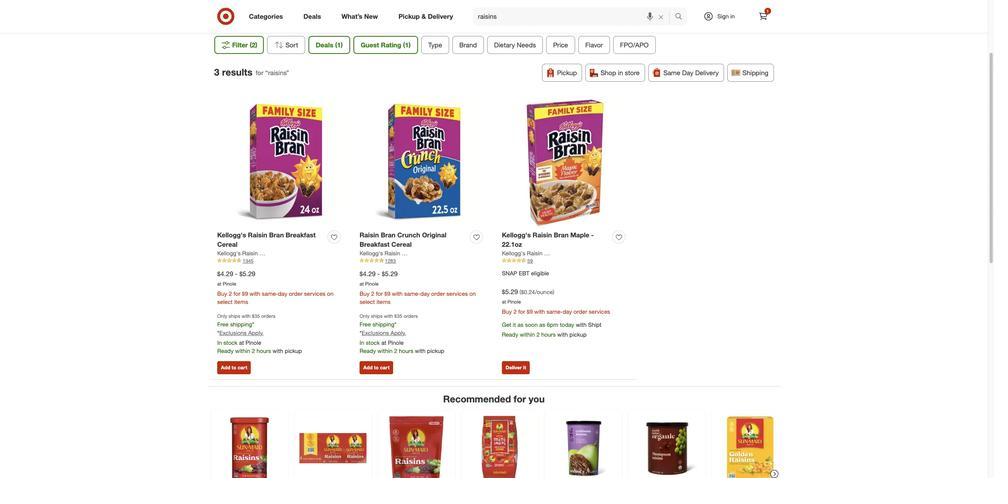 Task type: vqa. For each thing, say whether or not it's contained in the screenshot.
"space" corresponding to $159.99
no



Task type: describe. For each thing, give the bounding box(es) containing it.
cereal inside kellogg's raisin bran breakfast cereal
[[217, 241, 238, 249]]

$4.29 - $5.29 at pinole buy 2 for $9 with same-day order services on select items for bran
[[217, 270, 334, 306]]

deliver it
[[506, 365, 526, 371]]

maple
[[571, 231, 590, 239]]

- inside the kellogg's raisin bran maple - 22.1oz
[[591, 231, 594, 239]]

price
[[553, 41, 568, 49]]

shipping
[[743, 69, 769, 77]]

$9 for breakfast
[[384, 290, 390, 297]]

$5.29 for breakfast
[[382, 270, 398, 278]]

you
[[529, 394, 545, 405]]

shop
[[601, 69, 616, 77]]

deliver it button
[[502, 362, 530, 375]]

kellogg's raisin bran maple - 22.1oz link
[[502, 231, 609, 250]]

items for cereal
[[234, 299, 248, 306]]

at inside the $5.29 ( $0.24 /ounce ) at pinole buy 2 for $9 with same-day order services
[[502, 299, 506, 305]]

search button
[[671, 7, 691, 27]]

&
[[422, 12, 426, 20]]

advertisement region
[[249, 0, 740, 19]]

type button
[[421, 36, 449, 54]]

3
[[214, 66, 219, 78]]

same- inside the $5.29 ( $0.24 /ounce ) at pinole buy 2 for $9 with same-day order services
[[547, 308, 563, 315]]

add to cart for breakfast
[[363, 365, 390, 371]]

recommended
[[443, 394, 511, 405]]

type
[[428, 41, 442, 49]]

order inside the $5.29 ( $0.24 /ounce ) at pinole buy 2 for $9 with same-day order services
[[574, 308, 587, 315]]

deals link
[[297, 7, 331, 25]]

breakfast inside raisin bran crunch original breakfast cereal
[[360, 241, 390, 249]]

buy for breakfast
[[360, 290, 370, 297]]

1 as from the left
[[518, 321, 524, 328]]

59
[[527, 258, 533, 264]]

raisin inside the kellogg's raisin bran maple - 22.1oz
[[533, 231, 552, 239]]

get
[[502, 321, 511, 328]]

guest
[[361, 41, 379, 49]]

services for kellogg's raisin bran breakfast cereal
[[304, 290, 326, 297]]

rating
[[381, 41, 401, 49]]

deals for deals
[[304, 12, 321, 20]]

only for raisin bran crunch original breakfast cereal
[[360, 313, 370, 319]]

$5.29 inside the $5.29 ( $0.24 /ounce ) at pinole buy 2 for $9 with same-day order services
[[502, 288, 518, 296]]

crunch
[[397, 231, 420, 239]]

hours inside get it as soon as 6pm today with shipt ready within 2 hours with pickup
[[541, 331, 556, 338]]

categories link
[[242, 7, 293, 25]]

bran down raisin bran crunch original breakfast cereal
[[402, 250, 414, 257]]

pickup for pickup
[[557, 69, 577, 77]]

$0.24
[[521, 289, 535, 296]]

dietary needs button
[[487, 36, 543, 54]]

raisin bran crunch original breakfast cereal link
[[360, 231, 467, 250]]

for inside 3 results for "raisins"
[[256, 69, 264, 77]]

shipping for cereal
[[230, 321, 252, 328]]

dietary needs
[[494, 41, 536, 49]]

results
[[222, 66, 253, 78]]

1283
[[385, 258, 396, 264]]

in for raisin bran crunch original breakfast cereal
[[360, 339, 364, 346]]

search
[[671, 13, 691, 21]]

/ounce
[[535, 289, 553, 296]]

shop in store
[[601, 69, 640, 77]]

hours for raisin bran crunch original breakfast cereal
[[399, 348, 413, 355]]

order for raisin bran crunch original breakfast cereal
[[431, 290, 445, 297]]

what's new link
[[335, 7, 388, 25]]

1283 link
[[360, 258, 486, 265]]

cart for cereal
[[238, 365, 247, 371]]

kellogg's inside the kellogg's raisin bran maple - 22.1oz
[[502, 231, 531, 239]]

pickup for pickup & delivery
[[399, 12, 420, 20]]

hours for kellogg's raisin bran breakfast cereal
[[257, 348, 271, 355]]

kellogg's raisin bran for kellogg's raisin bran maple - 22.1oz
[[502, 250, 556, 257]]

in for shop
[[618, 69, 623, 77]]

raisin inside raisin bran crunch original breakfast cereal
[[360, 231, 379, 239]]

bran down kellogg's raisin bran breakfast cereal
[[259, 250, 272, 257]]

$5.29 for cereal
[[239, 270, 255, 278]]

apply. for breakfast
[[391, 330, 406, 337]]

kellogg's raisin bran breakfast cereal
[[217, 231, 316, 249]]

(2)
[[250, 41, 257, 49]]

1 link
[[754, 7, 772, 25]]

"raisins"
[[265, 69, 289, 77]]

- for raisin bran crunch original breakfast cereal
[[377, 270, 380, 278]]

same
[[664, 69, 681, 77]]

sign
[[718, 13, 729, 20]]

kellogg's raisin bran link for raisin bran crunch original breakfast cereal
[[360, 250, 414, 258]]

select for breakfast
[[360, 299, 375, 306]]

2 as from the left
[[539, 321, 545, 328]]

today
[[560, 321, 574, 328]]

within for raisin bran crunch original breakfast cereal
[[378, 348, 393, 355]]

services inside the $5.29 ( $0.24 /ounce ) at pinole buy 2 for $9 with same-day order services
[[589, 308, 610, 315]]

shop in store button
[[586, 64, 645, 82]]

pickup & delivery link
[[392, 7, 463, 25]]

with inside the $5.29 ( $0.24 /ounce ) at pinole buy 2 for $9 with same-day order services
[[534, 308, 545, 315]]

only ships with $35 orders free shipping * * exclusions apply. in stock at  pinole ready within 2 hours with pickup for cereal
[[217, 313, 302, 355]]

items for breakfast
[[377, 299, 391, 306]]

day
[[682, 69, 694, 77]]

only for kellogg's raisin bran breakfast cereal
[[217, 313, 227, 319]]

categories
[[249, 12, 283, 20]]

pickup for raisin bran crunch original breakfast cereal
[[427, 348, 444, 355]]

kellogg's raisin bran maple - 22.1oz
[[502, 231, 594, 249]]

1
[[767, 9, 769, 14]]

it for get
[[513, 321, 516, 328]]

$9 for cereal
[[242, 290, 248, 297]]

free for breakfast
[[360, 321, 371, 328]]

day inside the $5.29 ( $0.24 /ounce ) at pinole buy 2 for $9 with same-day order services
[[563, 308, 572, 315]]

original
[[422, 231, 447, 239]]

day for kellogg's raisin bran breakfast cereal
[[278, 290, 287, 297]]

kellogg's for kellogg's raisin bran maple - 22.1oz
[[502, 250, 526, 257]]

within for kellogg's raisin bran breakfast cereal
[[235, 348, 250, 355]]

orders for cereal
[[261, 313, 276, 319]]

bran down the kellogg's raisin bran maple - 22.1oz
[[544, 250, 556, 257]]

fpo/apo button
[[613, 36, 656, 54]]

sort button
[[267, 36, 305, 54]]

ebt
[[519, 270, 530, 277]]

price button
[[546, 36, 575, 54]]

add to cart button for breakfast
[[360, 362, 393, 375]]

for inside the $5.29 ( $0.24 /ounce ) at pinole buy 2 for $9 with same-day order services
[[518, 308, 525, 315]]

ready inside get it as soon as 6pm today with shipt ready within 2 hours with pickup
[[502, 331, 518, 338]]

what's new
[[342, 12, 378, 20]]

2 (1) from the left
[[403, 41, 411, 49]]

shipping for breakfast
[[373, 321, 395, 328]]

pickup for kellogg's raisin bran breakfast cereal
[[285, 348, 302, 355]]

flavor
[[585, 41, 603, 49]]

on for kellogg's raisin bran breakfast cereal
[[327, 290, 334, 297]]

bran inside kellogg's raisin bran breakfast cereal
[[269, 231, 284, 239]]

1 (1) from the left
[[335, 41, 343, 49]]

59 link
[[502, 258, 629, 265]]

stock for breakfast
[[366, 339, 380, 346]]

flavor button
[[579, 36, 610, 54]]

1345 link
[[217, 258, 344, 265]]

filter
[[232, 41, 248, 49]]

exclusions for breakfast
[[362, 330, 389, 337]]

same- for cereal
[[262, 290, 278, 297]]

kellogg's raisin bran link for kellogg's raisin bran maple - 22.1oz
[[502, 250, 556, 258]]

to for cereal
[[232, 365, 236, 371]]



Task type: locate. For each thing, give the bounding box(es) containing it.
0 horizontal spatial add to cart button
[[217, 362, 251, 375]]

exclusions apply. link
[[219, 330, 264, 337], [362, 330, 406, 337]]

deliver
[[506, 365, 522, 371]]

california raisins - 20oz - good & gather™ image
[[550, 415, 617, 479], [550, 415, 617, 479]]

1 horizontal spatial $5.29
[[382, 270, 398, 278]]

1 horizontal spatial free
[[360, 321, 371, 328]]

add to cart
[[221, 365, 247, 371], [363, 365, 390, 371]]

pickup inside get it as soon as 6pm today with shipt ready within 2 hours with pickup
[[570, 331, 587, 338]]

1 horizontal spatial hours
[[399, 348, 413, 355]]

cereal inside raisin bran crunch original breakfast cereal
[[392, 241, 412, 249]]

same- down the 1283 link
[[404, 290, 420, 297]]

same- up the 6pm
[[547, 308, 563, 315]]

kellogg's raisin bran for raisin bran crunch original breakfast cereal
[[360, 250, 414, 257]]

1 only ships with $35 orders free shipping * * exclusions apply. in stock at  pinole ready within 2 hours with pickup from the left
[[217, 313, 302, 355]]

select
[[217, 299, 233, 306], [360, 299, 375, 306]]

2 inside the $5.29 ( $0.24 /ounce ) at pinole buy 2 for $9 with same-day order services
[[514, 308, 517, 315]]

kellogg's raisin bran link for kellogg's raisin bran breakfast cereal
[[217, 250, 272, 258]]

0 horizontal spatial shipping
[[230, 321, 252, 328]]

pickup left &
[[399, 12, 420, 20]]

2 horizontal spatial ready
[[502, 331, 518, 338]]

pickup inside button
[[557, 69, 577, 77]]

2 exclusions apply. link from the left
[[362, 330, 406, 337]]

2 in from the left
[[360, 339, 364, 346]]

snap
[[502, 270, 517, 277]]

0 horizontal spatial apply.
[[248, 330, 264, 337]]

breakfast inside kellogg's raisin bran breakfast cereal
[[286, 231, 316, 239]]

What can we help you find? suggestions appear below search field
[[473, 7, 677, 25]]

day down 1345 link
[[278, 290, 287, 297]]

sponsored
[[715, 20, 740, 26]]

it inside get it as soon as 6pm today with shipt ready within 2 hours with pickup
[[513, 321, 516, 328]]

1 horizontal spatial $4.29 - $5.29 at pinole buy 2 for $9 with same-day order services on select items
[[360, 270, 476, 306]]

2 on from the left
[[470, 290, 476, 297]]

only ships with $35 orders free shipping * * exclusions apply. in stock at  pinole ready within 2 hours with pickup for breakfast
[[360, 313, 444, 355]]

2 $35 from the left
[[395, 313, 402, 319]]

1 add to cart button from the left
[[217, 362, 251, 375]]

0 horizontal spatial items
[[234, 299, 248, 306]]

day down the 1283 link
[[420, 290, 430, 297]]

1 horizontal spatial only ships with $35 orders free shipping * * exclusions apply. in stock at  pinole ready within 2 hours with pickup
[[360, 313, 444, 355]]

1 horizontal spatial (1)
[[403, 41, 411, 49]]

0 horizontal spatial add to cart
[[221, 365, 247, 371]]

1 vertical spatial it
[[523, 365, 526, 371]]

add to cart for cereal
[[221, 365, 247, 371]]

1 items from the left
[[234, 299, 248, 306]]

2 ships from the left
[[371, 313, 383, 319]]

filter (2)
[[232, 41, 257, 49]]

soon
[[525, 321, 538, 328]]

kellogg's raisin bran up 59
[[502, 250, 556, 257]]

0 horizontal spatial in
[[618, 69, 623, 77]]

2 horizontal spatial pickup
[[570, 331, 587, 338]]

2 only ships with $35 orders free shipping * * exclusions apply. in stock at  pinole ready within 2 hours with pickup from the left
[[360, 313, 444, 355]]

shipt
[[588, 321, 602, 328]]

same- for breakfast
[[404, 290, 420, 297]]

order for kellogg's raisin bran breakfast cereal
[[289, 290, 303, 297]]

0 vertical spatial in
[[731, 13, 735, 20]]

needs
[[517, 41, 536, 49]]

what's
[[342, 12, 363, 20]]

2 horizontal spatial same-
[[547, 308, 563, 315]]

snap ebt eligible
[[502, 270, 549, 277]]

1 horizontal spatial within
[[378, 348, 393, 355]]

1 horizontal spatial kellogg's raisin bran link
[[360, 250, 414, 258]]

1 horizontal spatial add to cart button
[[360, 362, 393, 375]]

0 horizontal spatial $4.29 - $5.29 at pinole buy 2 for $9 with same-day order services on select items
[[217, 270, 334, 306]]

$4.29 - $5.29 at pinole buy 2 for $9 with same-day order services on select items down the 1283 link
[[360, 270, 476, 306]]

1 horizontal spatial shipping
[[373, 321, 395, 328]]

eligible
[[531, 270, 549, 277]]

sun-maid california sun-dried raisins canister – 20oz image
[[216, 415, 283, 479], [216, 415, 283, 479]]

1 horizontal spatial order
[[431, 290, 445, 297]]

breakfast up 1345 link
[[286, 231, 316, 239]]

it inside 'button'
[[523, 365, 526, 371]]

1 horizontal spatial stock
[[366, 339, 380, 346]]

kellogg's raisin bran
[[217, 250, 272, 257], [360, 250, 414, 257], [502, 250, 556, 257]]

2 $4.29 - $5.29 at pinole buy 2 for $9 with same-day order services on select items from the left
[[360, 270, 476, 306]]

same day delivery
[[664, 69, 719, 77]]

0 horizontal spatial cereal
[[217, 241, 238, 249]]

deals up deals (1) at the left top
[[304, 12, 321, 20]]

1 cart from the left
[[238, 365, 247, 371]]

exclusions apply. link for breakfast
[[362, 330, 406, 337]]

1 horizontal spatial services
[[447, 290, 468, 297]]

add for raisin bran crunch original breakfast cereal
[[363, 365, 373, 371]]

3 results for "raisins"
[[214, 66, 289, 78]]

1 shipping from the left
[[230, 321, 252, 328]]

1 horizontal spatial it
[[523, 365, 526, 371]]

order
[[289, 290, 303, 297], [431, 290, 445, 297], [574, 308, 587, 315]]

ships for cereal
[[229, 313, 240, 319]]

kellogg's for kellogg's raisin bran breakfast cereal
[[217, 250, 241, 257]]

3 kellogg's raisin bran from the left
[[502, 250, 556, 257]]

kellogg's up 1345
[[217, 231, 246, 239]]

0 horizontal spatial exclusions apply. link
[[219, 330, 264, 337]]

2 only from the left
[[360, 313, 370, 319]]

within
[[520, 331, 535, 338], [235, 348, 250, 355], [378, 348, 393, 355]]

on for raisin bran crunch original breakfast cereal
[[470, 290, 476, 297]]

$9 up soon
[[527, 308, 533, 315]]

sun-maid california sun-dried raisins - .05oz / 12ct image
[[466, 415, 533, 479], [466, 415, 533, 479]]

0 horizontal spatial pickup
[[285, 348, 302, 355]]

services for raisin bran crunch original breakfast cereal
[[447, 290, 468, 297]]

deals for deals (1)
[[316, 41, 333, 49]]

bran up 1345 link
[[269, 231, 284, 239]]

22.1oz
[[502, 241, 522, 249]]

1 horizontal spatial apply.
[[391, 330, 406, 337]]

same day delivery button
[[648, 64, 724, 82]]

brand button
[[453, 36, 484, 54]]

2 cart from the left
[[380, 365, 390, 371]]

1 vertical spatial delivery
[[695, 69, 719, 77]]

2 add to cart button from the left
[[360, 362, 393, 375]]

kellogg's up 22.1oz
[[502, 231, 531, 239]]

2 horizontal spatial hours
[[541, 331, 556, 338]]

3 kellogg's raisin bran link from the left
[[502, 250, 556, 258]]

2 to from the left
[[374, 365, 379, 371]]

same-
[[262, 290, 278, 297], [404, 290, 420, 297], [547, 308, 563, 315]]

1 horizontal spatial $4.29
[[360, 270, 376, 278]]

1 horizontal spatial pickup
[[427, 348, 444, 355]]

fpo/apo
[[620, 41, 649, 49]]

on
[[327, 290, 334, 297], [470, 290, 476, 297]]

$9 inside the $5.29 ( $0.24 /ounce ) at pinole buy 2 for $9 with same-day order services
[[527, 308, 533, 315]]

1 horizontal spatial on
[[470, 290, 476, 297]]

0 horizontal spatial ready
[[217, 348, 234, 355]]

2 horizontal spatial services
[[589, 308, 610, 315]]

2 free from the left
[[360, 321, 371, 328]]

1 horizontal spatial in
[[731, 13, 735, 20]]

0 horizontal spatial $9
[[242, 290, 248, 297]]

filter (2) button
[[214, 36, 264, 54]]

1 ships from the left
[[229, 313, 240, 319]]

kellogg's raisin bran breakfast cereal image
[[217, 100, 344, 226], [217, 100, 344, 226]]

1 horizontal spatial items
[[377, 299, 391, 306]]

0 horizontal spatial on
[[327, 290, 334, 297]]

in left store
[[618, 69, 623, 77]]

order down 1345 link
[[289, 290, 303, 297]]

kellogg's raisin bran link up 1283 on the left of page
[[360, 250, 414, 258]]

stock for cereal
[[224, 339, 238, 346]]

0 horizontal spatial day
[[278, 290, 287, 297]]

1 $35 from the left
[[252, 313, 260, 319]]

2 stock from the left
[[366, 339, 380, 346]]

1 horizontal spatial kellogg's raisin bran
[[360, 250, 414, 257]]

add for kellogg's raisin bran breakfast cereal
[[221, 365, 230, 371]]

deals (1)
[[316, 41, 343, 49]]

(1)
[[335, 41, 343, 49], [403, 41, 411, 49]]

kellogg's down kellogg's raisin bran breakfast cereal
[[217, 250, 241, 257]]

in
[[731, 13, 735, 20], [618, 69, 623, 77]]

bran inside the kellogg's raisin bran maple - 22.1oz
[[554, 231, 569, 239]]

2 horizontal spatial buy
[[502, 308, 512, 315]]

1 horizontal spatial breakfast
[[360, 241, 390, 249]]

0 horizontal spatial kellogg's raisin bran
[[217, 250, 272, 257]]

1 horizontal spatial orders
[[404, 313, 418, 319]]

1 kellogg's raisin bran from the left
[[217, 250, 272, 257]]

(1) left guest
[[335, 41, 343, 49]]

2 apply. from the left
[[391, 330, 406, 337]]

1 horizontal spatial pickup
[[557, 69, 577, 77]]

0 horizontal spatial kellogg's raisin bran link
[[217, 250, 272, 258]]

select for cereal
[[217, 299, 233, 306]]

order up today
[[574, 308, 587, 315]]

kellogg's raisin bran link
[[217, 250, 272, 258], [360, 250, 414, 258], [502, 250, 556, 258]]

1 to from the left
[[232, 365, 236, 371]]

it right the deliver
[[523, 365, 526, 371]]

sun-maid california sun-dried raisins - 1oz / 6ct image
[[299, 415, 366, 479], [299, 415, 366, 479]]

bran inside raisin bran crunch original breakfast cereal
[[381, 231, 396, 239]]

hours
[[541, 331, 556, 338], [257, 348, 271, 355], [399, 348, 413, 355]]

1345
[[243, 258, 254, 264]]

1 in from the left
[[217, 339, 222, 346]]

2 horizontal spatial -
[[591, 231, 594, 239]]

0 horizontal spatial buy
[[217, 290, 227, 297]]

2 kellogg's raisin bran link from the left
[[360, 250, 414, 258]]

add
[[221, 365, 230, 371], [363, 365, 373, 371]]

recommended for you
[[443, 394, 545, 405]]

apply. for cereal
[[248, 330, 264, 337]]

day for raisin bran crunch original breakfast cereal
[[420, 290, 430, 297]]

sun-maid california golden raisins box - 12oz image
[[717, 415, 784, 479], [717, 415, 784, 479]]

sign in
[[718, 13, 735, 20]]

2 $4.29 from the left
[[360, 270, 376, 278]]

pickup
[[399, 12, 420, 20], [557, 69, 577, 77]]

2 horizontal spatial $9
[[527, 308, 533, 315]]

as left soon
[[518, 321, 524, 328]]

1 vertical spatial breakfast
[[360, 241, 390, 249]]

0 horizontal spatial delivery
[[428, 12, 453, 20]]

$5.29 down 1283 on the left of page
[[382, 270, 398, 278]]

1 horizontal spatial to
[[374, 365, 379, 371]]

add to cart button for cereal
[[217, 362, 251, 375]]

delivery for pickup & delivery
[[428, 12, 453, 20]]

kellogg's raisin bran link up 1345
[[217, 250, 272, 258]]

sort
[[286, 41, 298, 49]]

ready for raisin bran crunch original breakfast cereal
[[360, 348, 376, 355]]

2 horizontal spatial $5.29
[[502, 288, 518, 296]]

pickup & delivery
[[399, 12, 453, 20]]

delivery inside button
[[695, 69, 719, 77]]

kellogg's raisin bran up 1283 on the left of page
[[360, 250, 414, 257]]

0 horizontal spatial (1)
[[335, 41, 343, 49]]

1 vertical spatial in
[[618, 69, 623, 77]]

$9 down 1345
[[242, 290, 248, 297]]

ships for breakfast
[[371, 313, 383, 319]]

kellogg's for raisin bran crunch original breakfast cereal
[[360, 250, 383, 257]]

1 horizontal spatial as
[[539, 321, 545, 328]]

cart for breakfast
[[380, 365, 390, 371]]

same- down 1345 link
[[262, 290, 278, 297]]

0 horizontal spatial $35
[[252, 313, 260, 319]]

0 vertical spatial pickup
[[399, 12, 420, 20]]

$5.29 left ( at the bottom right of page
[[502, 288, 518, 296]]

kellogg's down 22.1oz
[[502, 250, 526, 257]]

it right 'get'
[[513, 321, 516, 328]]

1 exclusions apply. link from the left
[[219, 330, 264, 337]]

breakfast
[[286, 231, 316, 239], [360, 241, 390, 249]]

1 vertical spatial deals
[[316, 41, 333, 49]]

buy inside the $5.29 ( $0.24 /ounce ) at pinole buy 2 for $9 with same-day order services
[[502, 308, 512, 315]]

delivery right &
[[428, 12, 453, 20]]

1 add from the left
[[221, 365, 230, 371]]

(
[[520, 289, 521, 296]]

ships
[[229, 313, 240, 319], [371, 313, 383, 319]]

2
[[229, 290, 232, 297], [371, 290, 374, 297], [514, 308, 517, 315], [537, 331, 540, 338], [252, 348, 255, 355], [394, 348, 397, 355]]

in for kellogg's raisin bran breakfast cereal
[[217, 339, 222, 346]]

stock
[[224, 339, 238, 346], [366, 339, 380, 346]]

1 $4.29 - $5.29 at pinole buy 2 for $9 with same-day order services on select items from the left
[[217, 270, 334, 306]]

kellogg's raisin bran up 1345
[[217, 250, 272, 257]]

1 horizontal spatial ready
[[360, 348, 376, 355]]

delivery for same day delivery
[[695, 69, 719, 77]]

kellogg's raisin bran breakfast cereal link
[[217, 231, 325, 250]]

0 horizontal spatial as
[[518, 321, 524, 328]]

0 horizontal spatial exclusions
[[219, 330, 247, 337]]

breakfast up 1283 on the left of page
[[360, 241, 390, 249]]

organic thompson raisins - 12oz - good & gather™ image
[[633, 415, 700, 479], [633, 415, 700, 479]]

- for kellogg's raisin bran breakfast cereal
[[235, 270, 238, 278]]

1 apply. from the left
[[248, 330, 264, 337]]

add to cart button
[[217, 362, 251, 375], [360, 362, 393, 375]]

cart
[[238, 365, 247, 371], [380, 365, 390, 371]]

(1) right the rating
[[403, 41, 411, 49]]

day up today
[[563, 308, 572, 315]]

0 horizontal spatial to
[[232, 365, 236, 371]]

1 horizontal spatial add
[[363, 365, 373, 371]]

1 kellogg's raisin bran link from the left
[[217, 250, 272, 258]]

0 horizontal spatial select
[[217, 299, 233, 306]]

it for deliver
[[523, 365, 526, 371]]

shipping button
[[728, 64, 774, 82]]

kellogg's raisin bran link up 59
[[502, 250, 556, 258]]

as left the 6pm
[[539, 321, 545, 328]]

0 horizontal spatial add
[[221, 365, 230, 371]]

2 add from the left
[[363, 365, 373, 371]]

$35
[[252, 313, 260, 319], [395, 313, 402, 319]]

kellogg's raisin bran maple - 22.1oz image
[[502, 100, 629, 226], [502, 100, 629, 226]]

1 horizontal spatial in
[[360, 339, 364, 346]]

deals down deals 'link'
[[316, 41, 333, 49]]

1 horizontal spatial $35
[[395, 313, 402, 319]]

bran
[[269, 231, 284, 239], [381, 231, 396, 239], [554, 231, 569, 239], [259, 250, 272, 257], [402, 250, 414, 257], [544, 250, 556, 257]]

0 horizontal spatial free
[[217, 321, 229, 328]]

0 horizontal spatial $5.29
[[239, 270, 255, 278]]

1 horizontal spatial only
[[360, 313, 370, 319]]

1 cereal from the left
[[217, 241, 238, 249]]

$4.29 - $5.29 at pinole buy 2 for $9 with same-day order services on select items down 1345 link
[[217, 270, 334, 306]]

1 horizontal spatial add to cart
[[363, 365, 390, 371]]

2 items from the left
[[377, 299, 391, 306]]

1 horizontal spatial cereal
[[392, 241, 412, 249]]

$5.29 ( $0.24 /ounce ) at pinole buy 2 for $9 with same-day order services
[[502, 288, 610, 315]]

in inside 'button'
[[618, 69, 623, 77]]

in for sign
[[731, 13, 735, 20]]

exclusions
[[219, 330, 247, 337], [362, 330, 389, 337]]

$35 for breakfast
[[395, 313, 402, 319]]

pinole inside the $5.29 ( $0.24 /ounce ) at pinole buy 2 for $9 with same-day order services
[[508, 299, 521, 305]]

to for breakfast
[[374, 365, 379, 371]]

0 horizontal spatial -
[[235, 270, 238, 278]]

1 horizontal spatial -
[[377, 270, 380, 278]]

0 horizontal spatial $4.29
[[217, 270, 233, 278]]

0 vertical spatial delivery
[[428, 12, 453, 20]]

1 horizontal spatial day
[[420, 290, 430, 297]]

0 horizontal spatial ships
[[229, 313, 240, 319]]

2 horizontal spatial order
[[574, 308, 587, 315]]

0 vertical spatial deals
[[304, 12, 321, 20]]

ready for kellogg's raisin bran breakfast cereal
[[217, 348, 234, 355]]

delivery right day
[[695, 69, 719, 77]]

exclusions for cereal
[[219, 330, 247, 337]]

raisin bran crunch original breakfast cereal image
[[360, 100, 486, 226], [360, 100, 486, 226]]

pickup down price
[[557, 69, 577, 77]]

1 orders from the left
[[261, 313, 276, 319]]

raisin bran crunch original breakfast cereal
[[360, 231, 447, 249]]

day
[[278, 290, 287, 297], [420, 290, 430, 297], [563, 308, 572, 315]]

0 horizontal spatial in
[[217, 339, 222, 346]]

1 horizontal spatial buy
[[360, 290, 370, 297]]

orders for breakfast
[[404, 313, 418, 319]]

raisin inside kellogg's raisin bran breakfast cereal
[[248, 231, 267, 239]]

2 add to cart from the left
[[363, 365, 390, 371]]

1 horizontal spatial exclusions
[[362, 330, 389, 337]]

within inside get it as soon as 6pm today with shipt ready within 2 hours with pickup
[[520, 331, 535, 338]]

$5.29 down 1345
[[239, 270, 255, 278]]

free
[[217, 321, 229, 328], [360, 321, 371, 328]]

0 horizontal spatial only
[[217, 313, 227, 319]]

1 on from the left
[[327, 290, 334, 297]]

1 add to cart from the left
[[221, 365, 247, 371]]

1 select from the left
[[217, 299, 233, 306]]

$4.29 for raisin bran crunch original breakfast cereal
[[360, 270, 376, 278]]

as
[[518, 321, 524, 328], [539, 321, 545, 328]]

pinole
[[223, 281, 236, 287], [365, 281, 379, 287], [508, 299, 521, 305], [246, 339, 261, 346], [388, 339, 404, 346]]

1 free from the left
[[217, 321, 229, 328]]

pickup
[[570, 331, 587, 338], [285, 348, 302, 355], [427, 348, 444, 355]]

kellogg's inside kellogg's raisin bran breakfast cereal
[[217, 231, 246, 239]]

pickup button
[[542, 64, 582, 82]]

0 horizontal spatial within
[[235, 348, 250, 355]]

store
[[625, 69, 640, 77]]

0 horizontal spatial it
[[513, 321, 516, 328]]

bran left the crunch
[[381, 231, 396, 239]]

sun-maid natural california raisins resealable bag -10oz image
[[383, 415, 450, 479], [383, 415, 450, 479]]

2 cereal from the left
[[392, 241, 412, 249]]

services
[[304, 290, 326, 297], [447, 290, 468, 297], [589, 308, 610, 315]]

get it as soon as 6pm today with shipt ready within 2 hours with pickup
[[502, 321, 602, 338]]

1 exclusions from the left
[[219, 330, 247, 337]]

2 inside get it as soon as 6pm today with shipt ready within 2 hours with pickup
[[537, 331, 540, 338]]

sign in link
[[697, 7, 748, 25]]

$35 for cereal
[[252, 313, 260, 319]]

guest rating (1)
[[361, 41, 411, 49]]

)
[[553, 289, 555, 296]]

in right sign
[[731, 13, 735, 20]]

$9 down 1283 on the left of page
[[384, 290, 390, 297]]

1 horizontal spatial select
[[360, 299, 375, 306]]

$4.29 - $5.29 at pinole buy 2 for $9 with same-day order services on select items for crunch
[[360, 270, 476, 306]]

order down the 1283 link
[[431, 290, 445, 297]]

6pm
[[547, 321, 558, 328]]

buy for cereal
[[217, 290, 227, 297]]

2 shipping from the left
[[373, 321, 395, 328]]

0 horizontal spatial orders
[[261, 313, 276, 319]]

1 stock from the left
[[224, 339, 238, 346]]

2 horizontal spatial within
[[520, 331, 535, 338]]

dietary
[[494, 41, 515, 49]]

orders
[[261, 313, 276, 319], [404, 313, 418, 319]]

free for cereal
[[217, 321, 229, 328]]

0 horizontal spatial pickup
[[399, 12, 420, 20]]

2 exclusions from the left
[[362, 330, 389, 337]]

brand
[[459, 41, 477, 49]]

2 select from the left
[[360, 299, 375, 306]]

2 orders from the left
[[404, 313, 418, 319]]

bran left maple
[[554, 231, 569, 239]]

2 kellogg's raisin bran from the left
[[360, 250, 414, 257]]

0 horizontal spatial services
[[304, 290, 326, 297]]

0 horizontal spatial only ships with $35 orders free shipping * * exclusions apply. in stock at  pinole ready within 2 hours with pickup
[[217, 313, 302, 355]]

deals
[[304, 12, 321, 20], [316, 41, 333, 49]]

in inside 'link'
[[731, 13, 735, 20]]

new
[[364, 12, 378, 20]]

to
[[232, 365, 236, 371], [374, 365, 379, 371]]

0 horizontal spatial stock
[[224, 339, 238, 346]]

exclusions apply. link for cereal
[[219, 330, 264, 337]]

apply.
[[248, 330, 264, 337], [391, 330, 406, 337]]

1 only from the left
[[217, 313, 227, 319]]

0 horizontal spatial same-
[[262, 290, 278, 297]]

1 vertical spatial pickup
[[557, 69, 577, 77]]

buy
[[217, 290, 227, 297], [360, 290, 370, 297], [502, 308, 512, 315]]

1 $4.29 from the left
[[217, 270, 233, 278]]

deals inside 'link'
[[304, 12, 321, 20]]

$4.29 for kellogg's raisin bran breakfast cereal
[[217, 270, 233, 278]]

kellogg's down raisin bran crunch original breakfast cereal
[[360, 250, 383, 257]]

kellogg's raisin bran for kellogg's raisin bran breakfast cereal
[[217, 250, 272, 257]]

0 horizontal spatial breakfast
[[286, 231, 316, 239]]



